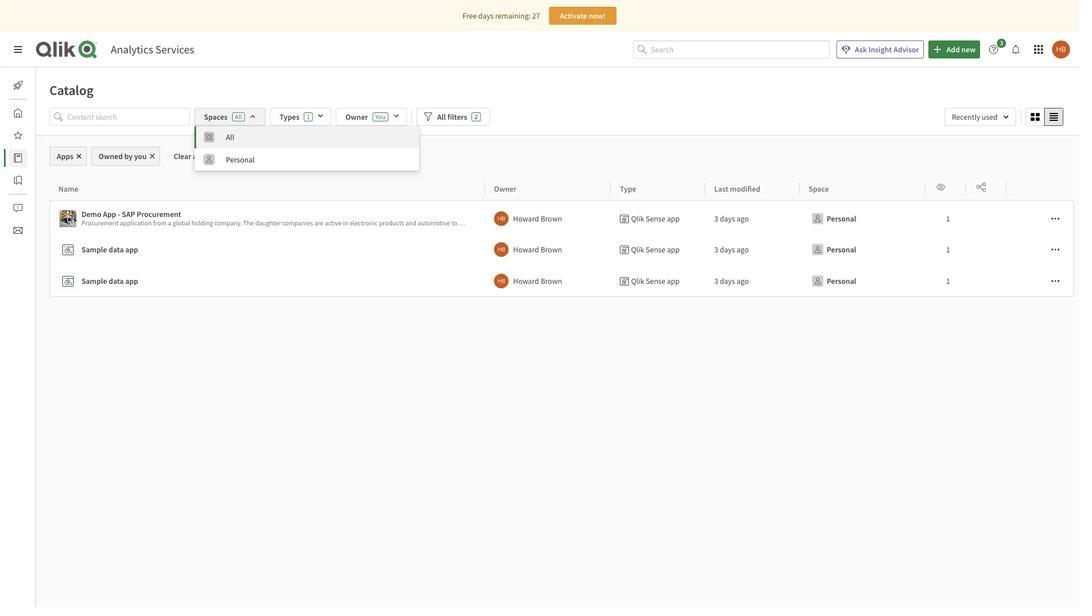 Task type: locate. For each thing, give the bounding box(es) containing it.
2 sample data app button from the top
[[59, 270, 481, 292]]

2 personal button from the top
[[809, 241, 859, 259]]

3 more actions image from the top
[[1052, 277, 1061, 286]]

data for 1st 3 days ago "button" from the bottom 'personal' "cell" 3 days ago cell howard brown cell
[[109, 276, 124, 286]]

1 vertical spatial 3 days ago button
[[715, 241, 749, 259]]

0 vertical spatial howard
[[514, 214, 539, 224]]

companies
[[283, 219, 313, 228]]

3 brown from the top
[[541, 276, 563, 286]]

days for third 3 days ago "button" from the bottom of the page
[[720, 214, 736, 224]]

sample data app for second 3 days ago "button" from the bottom's howard brown image
[[82, 245, 138, 255]]

0 horizontal spatial a
[[168, 219, 171, 228]]

1 vertical spatial howard brown image
[[494, 274, 509, 289]]

3 ago from the top
[[737, 276, 749, 286]]

1 vertical spatial brown
[[541, 245, 563, 255]]

owner inside filters region
[[346, 112, 368, 122]]

qlik sense app cell for howard brown cell associated with second 3 days ago "button" from the bottom's 'personal' "cell" 3 days ago cell
[[611, 234, 706, 265]]

getting started image
[[13, 81, 22, 90]]

catalog up name
[[36, 153, 61, 163]]

qlik for howard brown cell associated with second 3 days ago "button" from the bottom's 'personal' "cell" 3 days ago cell qlik sense app cell
[[632, 245, 645, 255]]

analytics services
[[111, 42, 195, 57]]

collections image
[[13, 176, 22, 185]]

activate
[[560, 11, 588, 21]]

2 vertical spatial more actions image
[[1052, 277, 1061, 286]]

1 vertical spatial sample data app button
[[59, 270, 481, 292]]

1 sample data app button from the top
[[59, 238, 481, 261]]

1 vertical spatial howard brown
[[514, 245, 563, 255]]

personal for 1st 3 days ago "button" from the bottom
[[827, 276, 857, 286]]

3 3 days ago button from the top
[[715, 272, 749, 290]]

procurement right qlik sense app image
[[82, 219, 119, 228]]

add
[[947, 44, 961, 55]]

all
[[438, 112, 446, 122], [235, 112, 242, 121], [226, 132, 234, 142]]

1 sample data app from the top
[[82, 245, 138, 255]]

company.
[[215, 219, 242, 228]]

qlik
[[632, 214, 645, 224], [632, 245, 645, 255], [632, 276, 645, 286]]

2 3 days ago cell from the top
[[706, 234, 800, 265]]

2 qlik sense app cell from the top
[[611, 234, 706, 265]]

0 vertical spatial ago
[[737, 214, 749, 224]]

last
[[715, 184, 729, 194]]

1 cell
[[926, 200, 967, 234], [926, 234, 967, 265], [926, 265, 967, 297]]

2 howard brown cell from the top
[[485, 234, 611, 265]]

0 vertical spatial personal button
[[809, 210, 859, 228]]

3 qlik from the top
[[632, 276, 645, 286]]

3 3 days ago from the top
[[715, 276, 749, 286]]

0 vertical spatial brown
[[541, 214, 563, 224]]

2 vertical spatial sense
[[646, 276, 666, 286]]

1 cell for second 3 days ago "button" from the bottom's 'personal' "cell"
[[926, 234, 967, 265]]

catalog
[[49, 82, 94, 98], [36, 153, 61, 163]]

sample data app button for howard brown cell associated with second 3 days ago "button" from the bottom's 'personal' "cell" 3 days ago cell
[[59, 238, 481, 261]]

0 horizontal spatial howard brown image
[[494, 211, 509, 226]]

0 vertical spatial sense
[[646, 214, 666, 224]]

3 personal button from the top
[[809, 272, 859, 290]]

3 days ago button
[[715, 210, 749, 228], [715, 241, 749, 259], [715, 272, 749, 290]]

2 howard brown image from the top
[[494, 274, 509, 289]]

new
[[962, 44, 976, 55]]

1 qlik sense app cell from the top
[[611, 200, 706, 234]]

1 qlik from the top
[[632, 214, 645, 224]]

howard for the bottommost howard brown icon
[[514, 214, 539, 224]]

1 horizontal spatial from
[[605, 219, 618, 228]]

1 3 days ago button from the top
[[715, 210, 749, 228]]

menu containing all
[[195, 126, 420, 171]]

1 cell for 1st 3 days ago "button" from the bottom 'personal' "cell"
[[926, 265, 967, 297]]

2 personal cell from the top
[[800, 234, 926, 265]]

1 vertical spatial data
[[109, 245, 124, 255]]

3 inside dropdown button
[[1001, 39, 1004, 48]]

apps
[[57, 151, 73, 161]]

1 horizontal spatial and
[[490, 219, 500, 228]]

howard brown
[[514, 214, 563, 224], [514, 245, 563, 255], [514, 276, 563, 286]]

1 personal button from the top
[[809, 210, 859, 228]]

all down "spaces"
[[226, 132, 234, 142]]

add new button
[[929, 40, 981, 58]]

1 vertical spatial catalog
[[36, 153, 61, 163]]

app
[[667, 214, 680, 224], [125, 245, 138, 255], [667, 245, 680, 255], [125, 276, 138, 286], [667, 276, 680, 286]]

qlik sense app cell for howard brown cell related to 3 days ago cell related to 'personal' "cell" associated with third 3 days ago "button" from the bottom of the page
[[611, 200, 706, 234]]

personal button for 1st 3 days ago "button" from the bottom 'personal' "cell" 3 days ago cell
[[809, 272, 859, 290]]

3 1 cell from the top
[[926, 265, 967, 297]]

to
[[452, 219, 458, 228]]

0 vertical spatial 3 days ago button
[[715, 210, 749, 228]]

1 the from the left
[[243, 219, 254, 228]]

0 vertical spatial howard brown image
[[1053, 40, 1071, 58]]

app
[[103, 209, 116, 219]]

1 vertical spatial more actions image
[[1052, 245, 1061, 254]]

app for howard brown cell related to 3 days ago cell related to 'personal' "cell" associated with third 3 days ago "button" from the bottom of the page
[[667, 214, 680, 224]]

data
[[571, 219, 583, 228], [109, 245, 124, 255], [109, 276, 124, 286]]

etc.
[[547, 219, 558, 228]]

1 vertical spatial ago
[[737, 245, 749, 255]]

modified
[[731, 184, 761, 194]]

2 vertical spatial qlik
[[632, 276, 645, 286]]

navigation pane element
[[0, 72, 61, 244]]

1 more actions image from the top
[[1052, 214, 1061, 223]]

apps button
[[49, 147, 87, 166]]

name
[[58, 184, 78, 194]]

sap right -
[[122, 209, 135, 219]]

and
[[406, 219, 417, 228], [490, 219, 500, 228]]

3 days ago
[[715, 214, 749, 224], [715, 245, 749, 255], [715, 276, 749, 286]]

sample
[[82, 245, 107, 255], [82, 276, 107, 286]]

and right chemicals on the left top of page
[[490, 219, 500, 228]]

days for second 3 days ago "button" from the bottom
[[720, 245, 736, 255]]

2 3 days ago from the top
[[715, 245, 749, 255]]

and right products
[[406, 219, 417, 228]]

0 horizontal spatial all
[[226, 132, 234, 142]]

2 vertical spatial qlik sense app
[[632, 276, 680, 286]]

0 vertical spatial owner
[[346, 112, 368, 122]]

demo app - sap procurement procurement application from a global holding company. the daughter companies are active in electronic products and automotive to chemicals and pharmaceutical etc. the data comes from a sap bw system.
[[82, 209, 669, 228]]

owner
[[346, 112, 368, 122], [494, 184, 517, 194]]

3 qlik sense app cell from the top
[[611, 265, 706, 297]]

howard brown cell
[[485, 200, 611, 234], [485, 234, 611, 265], [485, 265, 611, 297]]

1 and from the left
[[406, 219, 417, 228]]

1 for 1st 3 days ago "button" from the bottom 'personal' "cell" 3 days ago cell
[[947, 276, 951, 286]]

1 for 3 days ago cell related to 'personal' "cell" associated with third 3 days ago "button" from the bottom of the page
[[947, 214, 951, 224]]

procurement right -
[[137, 209, 181, 219]]

0 horizontal spatial the
[[243, 219, 254, 228]]

2 vertical spatial brown
[[541, 276, 563, 286]]

2 vertical spatial 3 days ago
[[715, 276, 749, 286]]

2 more actions image from the top
[[1052, 245, 1061, 254]]

0 horizontal spatial procurement
[[82, 219, 119, 228]]

howard brown for second 3 days ago "button" from the bottom's howard brown image
[[514, 245, 563, 255]]

1
[[307, 112, 310, 121], [947, 214, 951, 224], [947, 245, 951, 255], [947, 276, 951, 286]]

1 howard from the top
[[514, 214, 539, 224]]

2 vertical spatial howard
[[514, 276, 539, 286]]

you
[[376, 112, 386, 121]]

qlik sense app for howard brown cell related to 3 days ago cell related to 'personal' "cell" associated with third 3 days ago "button" from the bottom of the page
[[632, 214, 680, 224]]

more actions image for 1st 3 days ago "button" from the bottom 'personal' "cell"
[[1052, 277, 1061, 286]]

2 the from the left
[[559, 219, 570, 228]]

1 vertical spatial 3 days ago
[[715, 245, 749, 255]]

0 vertical spatial howard brown image
[[494, 242, 509, 257]]

0 vertical spatial sample data app button
[[59, 238, 481, 261]]

alerts
[[36, 203, 55, 213]]

owner left the you
[[346, 112, 368, 122]]

1 qlik sense app from the top
[[632, 214, 680, 224]]

products
[[379, 219, 405, 228]]

filters region
[[36, 106, 1080, 171]]

a left "global"
[[168, 219, 171, 228]]

automotive
[[418, 219, 451, 228]]

home
[[36, 108, 56, 118]]

all
[[193, 151, 201, 161]]

ago for second 3 days ago "button" from the bottom
[[737, 245, 749, 255]]

1 3 days ago from the top
[[715, 214, 749, 224]]

days
[[479, 11, 494, 21], [720, 214, 736, 224], [720, 245, 736, 255], [720, 276, 736, 286]]

a left bw
[[619, 219, 623, 228]]

1 howard brown image from the top
[[494, 242, 509, 257]]

2 ago from the top
[[737, 245, 749, 255]]

personal link
[[195, 148, 420, 171]]

3 days ago cell
[[706, 200, 800, 234], [706, 234, 800, 265], [706, 265, 800, 297]]

1 sample from the top
[[82, 245, 107, 255]]

brown
[[541, 214, 563, 224], [541, 245, 563, 255], [541, 276, 563, 286]]

menu
[[195, 126, 420, 171]]

3
[[1001, 39, 1004, 48], [715, 214, 719, 224], [715, 245, 719, 255], [715, 276, 719, 286]]

qlik for howard brown cell related to 3 days ago cell related to 'personal' "cell" associated with third 3 days ago "button" from the bottom of the page qlik sense app cell
[[632, 214, 645, 224]]

0 vertical spatial howard brown
[[514, 214, 563, 224]]

1 horizontal spatial the
[[559, 219, 570, 228]]

2 sample data app from the top
[[82, 276, 138, 286]]

open sidebar menu image
[[13, 45, 22, 54]]

0 horizontal spatial from
[[153, 219, 167, 228]]

by
[[124, 151, 133, 161]]

personal cell
[[800, 200, 926, 234], [800, 234, 926, 265], [800, 265, 926, 297]]

sample data app button
[[59, 238, 481, 261], [59, 270, 481, 292]]

2 howard brown from the top
[[514, 245, 563, 255]]

1 vertical spatial qlik
[[632, 245, 645, 255]]

the
[[243, 219, 254, 228], [559, 219, 570, 228]]

2 and from the left
[[490, 219, 500, 228]]

1 vertical spatial personal button
[[809, 241, 859, 259]]

3 days ago cell for 1st 3 days ago "button" from the bottom 'personal' "cell"
[[706, 265, 800, 297]]

1 personal cell from the top
[[800, 200, 926, 234]]

personal button
[[809, 210, 859, 228], [809, 241, 859, 259], [809, 272, 859, 290]]

1 vertical spatial sample
[[82, 276, 107, 286]]

1 brown from the top
[[541, 214, 563, 224]]

catalog up home
[[49, 82, 94, 98]]

favorites image
[[13, 131, 22, 140]]

2 sample from the top
[[82, 276, 107, 286]]

1 sense from the top
[[646, 214, 666, 224]]

sample for howard brown image associated with 1st 3 days ago "button" from the bottom
[[82, 276, 107, 286]]

3 howard brown from the top
[[514, 276, 563, 286]]

types
[[280, 112, 300, 122]]

personal inside filters region
[[226, 155, 255, 165]]

owned by you button
[[91, 147, 160, 166]]

1 3 days ago cell from the top
[[706, 200, 800, 234]]

personal for second 3 days ago "button" from the bottom
[[827, 245, 857, 255]]

3 qlik sense app from the top
[[632, 276, 680, 286]]

1 vertical spatial sample data app
[[82, 276, 138, 286]]

1 howard brown from the top
[[514, 214, 563, 224]]

from right comes
[[605, 219, 618, 228]]

2 vertical spatial personal button
[[809, 272, 859, 290]]

now!
[[589, 11, 606, 21]]

0 vertical spatial catalog
[[49, 82, 94, 98]]

27
[[533, 11, 540, 21]]

advisor
[[894, 44, 920, 55]]

from
[[153, 219, 167, 228], [605, 219, 618, 228]]

sap
[[122, 209, 135, 219], [624, 219, 635, 228]]

sap left bw
[[624, 219, 635, 228]]

2 qlik from the top
[[632, 245, 645, 255]]

1 horizontal spatial a
[[619, 219, 623, 228]]

0 vertical spatial 3 days ago
[[715, 214, 749, 224]]

1 1 cell from the top
[[926, 200, 967, 234]]

howard brown image for 1st 3 days ago "button" from the bottom
[[494, 274, 509, 289]]

2 vertical spatial data
[[109, 276, 124, 286]]

0 vertical spatial sample
[[82, 245, 107, 255]]

1 vertical spatial howard brown image
[[494, 211, 509, 226]]

all right "spaces"
[[235, 112, 242, 121]]

2 howard from the top
[[514, 245, 539, 255]]

2 brown from the top
[[541, 245, 563, 255]]

2 1 cell from the top
[[926, 234, 967, 265]]

global
[[173, 219, 190, 228]]

sample data app
[[82, 245, 138, 255], [82, 276, 138, 286]]

-
[[118, 209, 120, 219]]

howard
[[514, 214, 539, 224], [514, 245, 539, 255], [514, 276, 539, 286]]

sample data app for howard brown image associated with 1st 3 days ago "button" from the bottom
[[82, 276, 138, 286]]

cell
[[967, 200, 1007, 234], [1007, 200, 1075, 234], [967, 234, 1007, 265], [1007, 234, 1075, 265], [967, 265, 1007, 297], [1007, 265, 1075, 297]]

3 personal cell from the top
[[800, 265, 926, 297]]

2 vertical spatial howard brown
[[514, 276, 563, 286]]

1 vertical spatial howard
[[514, 245, 539, 255]]

2 horizontal spatial all
[[438, 112, 446, 122]]

1 vertical spatial qlik sense app
[[632, 245, 680, 255]]

howard brown image
[[494, 242, 509, 257], [494, 274, 509, 289]]

3 for 1st 3 days ago "button" from the bottom
[[715, 276, 719, 286]]

personal cell for third 3 days ago "button" from the bottom of the page
[[800, 200, 926, 234]]

0 vertical spatial qlik
[[632, 214, 645, 224]]

3 howard brown cell from the top
[[485, 265, 611, 297]]

qlik sense app cell
[[611, 200, 706, 234], [611, 234, 706, 265], [611, 265, 706, 297]]

2 sense from the top
[[646, 245, 666, 255]]

2 vertical spatial ago
[[737, 276, 749, 286]]

0 horizontal spatial owner
[[346, 112, 368, 122]]

1 ago from the top
[[737, 214, 749, 224]]

ago
[[737, 214, 749, 224], [737, 245, 749, 255], [737, 276, 749, 286]]

0 vertical spatial data
[[571, 219, 583, 228]]

activate now!
[[560, 11, 606, 21]]

home link
[[9, 104, 56, 122]]

viewed by image
[[937, 183, 946, 192]]

0 vertical spatial sample data app
[[82, 245, 138, 255]]

sense for second 3 days ago "button" from the bottom
[[646, 245, 666, 255]]

0 vertical spatial qlik sense app
[[632, 214, 680, 224]]

bw
[[637, 219, 646, 228]]

the right etc.
[[559, 219, 570, 228]]

sample data app button for 1st 3 days ago "button" from the bottom 'personal' "cell" 3 days ago cell howard brown cell
[[59, 270, 481, 292]]

brown for the bottommost howard brown icon
[[541, 214, 563, 224]]

3 for second 3 days ago "button" from the bottom
[[715, 245, 719, 255]]

2 qlik sense app from the top
[[632, 245, 680, 255]]

analytics services element
[[111, 42, 195, 57]]

0 vertical spatial more actions image
[[1052, 214, 1061, 223]]

application
[[120, 219, 152, 228]]

spaces
[[204, 112, 228, 122]]

3 howard from the top
[[514, 276, 539, 286]]

owner up pharmaceutical
[[494, 184, 517, 194]]

clear
[[174, 151, 191, 161]]

3 3 days ago cell from the top
[[706, 265, 800, 297]]

ago for 1st 3 days ago "button" from the bottom
[[737, 276, 749, 286]]

personal button for 3 days ago cell related to 'personal' "cell" associated with third 3 days ago "button" from the bottom of the page
[[809, 210, 859, 228]]

the left daughter
[[243, 219, 254, 228]]

holding
[[192, 219, 213, 228]]

1 vertical spatial sense
[[646, 245, 666, 255]]

sense
[[646, 214, 666, 224], [646, 245, 666, 255], [646, 276, 666, 286]]

from left "global"
[[153, 219, 167, 228]]

1 howard brown cell from the top
[[485, 200, 611, 234]]

more actions image
[[1052, 214, 1061, 223], [1052, 245, 1061, 254], [1052, 277, 1061, 286]]

1 vertical spatial owner
[[494, 184, 517, 194]]

procurement
[[137, 209, 181, 219], [82, 219, 119, 228]]

active
[[325, 219, 342, 228]]

recently used
[[953, 112, 998, 122]]

personal
[[226, 155, 255, 165], [827, 214, 857, 224], [827, 245, 857, 255], [827, 276, 857, 286]]

qlik sense app
[[632, 214, 680, 224], [632, 245, 680, 255], [632, 276, 680, 286]]

0 horizontal spatial and
[[406, 219, 417, 228]]

2 vertical spatial 3 days ago button
[[715, 272, 749, 290]]

a
[[168, 219, 171, 228], [619, 219, 623, 228]]

howard brown image
[[1053, 40, 1071, 58], [494, 211, 509, 226]]

sense for 1st 3 days ago "button" from the bottom
[[646, 276, 666, 286]]

3 sense from the top
[[646, 276, 666, 286]]

add new
[[947, 44, 976, 55]]

1 inside filters region
[[307, 112, 310, 121]]

all left filters
[[438, 112, 446, 122]]



Task type: describe. For each thing, give the bounding box(es) containing it.
howard brown cell for 1st 3 days ago "button" from the bottom 'personal' "cell" 3 days ago cell
[[485, 265, 611, 297]]

are
[[315, 219, 324, 228]]

Search text field
[[652, 40, 830, 59]]

owned
[[99, 151, 123, 161]]

1 horizontal spatial sap
[[624, 219, 635, 228]]

1 horizontal spatial owner
[[494, 184, 517, 194]]

services
[[156, 42, 195, 57]]

you
[[134, 151, 147, 161]]

personal cell for second 3 days ago "button" from the bottom
[[800, 234, 926, 265]]

more actions image for second 3 days ago "button" from the bottom's 'personal' "cell"
[[1052, 245, 1061, 254]]

2 a from the left
[[619, 219, 623, 228]]

filters
[[448, 112, 468, 122]]

electronic
[[350, 219, 378, 228]]

3 days ago for 1st 3 days ago "button" from the bottom
[[715, 276, 749, 286]]

ask
[[856, 44, 868, 55]]

menu inside filters region
[[195, 126, 420, 171]]

Content search text field
[[67, 108, 190, 126]]

personal cell for 1st 3 days ago "button" from the bottom
[[800, 265, 926, 297]]

pharmaceutical
[[502, 219, 546, 228]]

howard brown cell for 3 days ago cell related to 'personal' "cell" associated with third 3 days ago "button" from the bottom of the page
[[485, 200, 611, 234]]

qlik sense app image
[[60, 210, 76, 227]]

comes
[[585, 219, 603, 228]]

remaining:
[[496, 11, 531, 21]]

3 days ago cell for 'personal' "cell" associated with third 3 days ago "button" from the bottom of the page
[[706, 200, 800, 234]]

activate now! link
[[549, 7, 617, 25]]

owned by you
[[99, 151, 147, 161]]

all filters
[[438, 112, 468, 122]]

personal button for second 3 days ago "button" from the bottom's 'personal' "cell" 3 days ago cell
[[809, 241, 859, 259]]

all for all element
[[226, 132, 234, 142]]

brown for second 3 days ago "button" from the bottom's howard brown image
[[541, 245, 563, 255]]

daughter
[[255, 219, 281, 228]]

used
[[983, 112, 998, 122]]

1 horizontal spatial all
[[235, 112, 242, 121]]

howard brown cell for second 3 days ago "button" from the bottom's 'personal' "cell" 3 days ago cell
[[485, 234, 611, 265]]

3 days ago cell for second 3 days ago "button" from the bottom's 'personal' "cell"
[[706, 234, 800, 265]]

switch view group
[[1027, 108, 1064, 126]]

3 button
[[985, 39, 1010, 58]]

qlik sense app for howard brown cell associated with second 3 days ago "button" from the bottom's 'personal' "cell" 3 days ago cell
[[632, 245, 680, 255]]

subscriptions image
[[13, 226, 22, 235]]

qlik for 1st 3 days ago "button" from the bottom 'personal' "cell" 3 days ago cell howard brown cell qlik sense app cell
[[632, 276, 645, 286]]

catalog inside catalog link
[[36, 153, 61, 163]]

qlik sense app cell for 1st 3 days ago "button" from the bottom 'personal' "cell" 3 days ago cell howard brown cell
[[611, 265, 706, 297]]

3 for third 3 days ago "button" from the bottom of the page
[[715, 214, 719, 224]]

2 from from the left
[[605, 219, 618, 228]]

0 horizontal spatial sap
[[122, 209, 135, 219]]

space
[[809, 184, 830, 194]]

searchbar element
[[634, 40, 830, 59]]

1 horizontal spatial howard brown image
[[1053, 40, 1071, 58]]

demo
[[82, 209, 101, 219]]

2
[[475, 112, 478, 121]]

free days remaining: 27
[[463, 11, 540, 21]]

all for all filters
[[438, 112, 446, 122]]

2 3 days ago button from the top
[[715, 241, 749, 259]]

type
[[620, 184, 637, 194]]

used in image
[[978, 183, 987, 192]]

system.
[[647, 219, 669, 228]]

1 a from the left
[[168, 219, 171, 228]]

ask insight advisor
[[856, 44, 920, 55]]

all link
[[195, 126, 420, 148]]

personal element
[[226, 155, 413, 165]]

ask insight advisor button
[[837, 40, 925, 58]]

analytics
[[111, 42, 153, 57]]

ago for third 3 days ago "button" from the bottom of the page
[[737, 214, 749, 224]]

personal for third 3 days ago "button" from the bottom of the page
[[827, 214, 857, 224]]

Recently used field
[[945, 108, 1017, 126]]

app for howard brown cell associated with second 3 days ago "button" from the bottom's 'personal' "cell" 3 days ago cell
[[667, 245, 680, 255]]

3 days ago for third 3 days ago "button" from the bottom of the page
[[715, 214, 749, 224]]

1 for second 3 days ago "button" from the bottom's 'personal' "cell" 3 days ago cell
[[947, 245, 951, 255]]

last modified
[[715, 184, 761, 194]]

data for howard brown cell associated with second 3 days ago "button" from the bottom's 'personal' "cell" 3 days ago cell
[[109, 245, 124, 255]]

clear all
[[174, 151, 201, 161]]

howard for howard brown image associated with 1st 3 days ago "button" from the bottom
[[514, 276, 539, 286]]

howard brown for howard brown image associated with 1st 3 days ago "button" from the bottom
[[514, 276, 563, 286]]

1 cell for 'personal' "cell" associated with third 3 days ago "button" from the bottom of the page
[[926, 200, 967, 234]]

clear all button
[[165, 147, 210, 166]]

recently
[[953, 112, 981, 122]]

3 days ago for second 3 days ago "button" from the bottom
[[715, 245, 749, 255]]

all element
[[226, 132, 413, 142]]

alerts image
[[13, 204, 22, 213]]

1 horizontal spatial procurement
[[137, 209, 181, 219]]

free
[[463, 11, 477, 21]]

alerts link
[[9, 199, 55, 217]]

sense for third 3 days ago "button" from the bottom of the page
[[646, 214, 666, 224]]

catalog link
[[9, 149, 61, 167]]

qlik sense app for 1st 3 days ago "button" from the bottom 'personal' "cell" 3 days ago cell howard brown cell
[[632, 276, 680, 286]]

howard brown image for second 3 days ago "button" from the bottom
[[494, 242, 509, 257]]

insight
[[869, 44, 893, 55]]

sample for second 3 days ago "button" from the bottom's howard brown image
[[82, 245, 107, 255]]

brown for howard brown image associated with 1st 3 days ago "button" from the bottom
[[541, 276, 563, 286]]

howard for second 3 days ago "button" from the bottom's howard brown image
[[514, 245, 539, 255]]

more actions image for 'personal' "cell" associated with third 3 days ago "button" from the bottom of the page
[[1052, 214, 1061, 223]]

in
[[343, 219, 349, 228]]

days for 1st 3 days ago "button" from the bottom
[[720, 276, 736, 286]]

1 from from the left
[[153, 219, 167, 228]]

chemicals
[[459, 219, 488, 228]]

app for 1st 3 days ago "button" from the bottom 'personal' "cell" 3 days ago cell howard brown cell
[[667, 276, 680, 286]]

data inside demo app - sap procurement procurement application from a global holding company. the daughter companies are active in electronic products and automotive to chemicals and pharmaceutical etc. the data comes from a sap bw system.
[[571, 219, 583, 228]]

howard brown for the bottommost howard brown icon
[[514, 214, 563, 224]]



Task type: vqa. For each thing, say whether or not it's contained in the screenshot.
Resources on the right top of page
no



